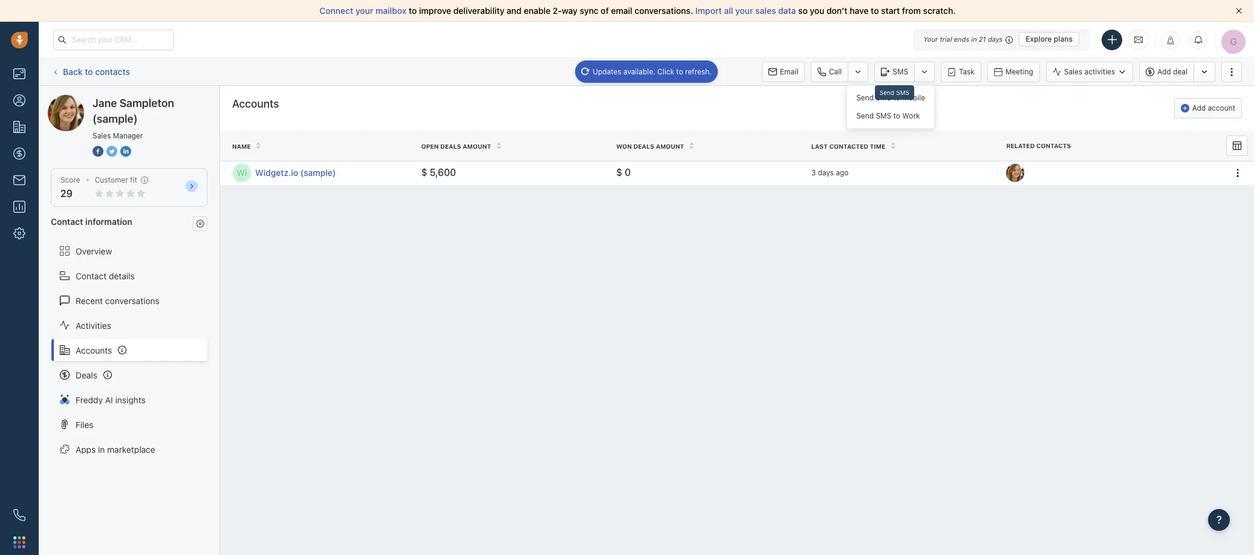 Task type: locate. For each thing, give the bounding box(es) containing it.
deals for won
[[634, 143, 654, 150]]

score
[[60, 175, 80, 184]]

send sms tooltip
[[875, 85, 915, 103]]

scratch.
[[923, 5, 956, 16]]

$ left 0
[[616, 167, 623, 178]]

sampleton up manager
[[120, 97, 174, 109]]

add left deal
[[1158, 67, 1172, 76]]

0 vertical spatial sales
[[1064, 67, 1083, 76]]

amount right open
[[463, 143, 491, 150]]

(sample) right the widgetz.io
[[300, 168, 336, 178]]

freddy
[[76, 395, 103, 405]]

5,600
[[430, 167, 456, 178]]

contact up recent
[[76, 271, 107, 281]]

sales left activities
[[1064, 67, 1083, 76]]

to right back
[[85, 66, 93, 77]]

task button
[[941, 61, 982, 82]]

accounts up name
[[232, 97, 279, 110]]

$ for $ 5,600
[[421, 167, 427, 178]]

related
[[1007, 142, 1035, 150]]

1 vertical spatial add
[[1193, 103, 1206, 113]]

21
[[979, 35, 986, 43]]

1 horizontal spatial add
[[1193, 103, 1206, 113]]

your right all
[[736, 5, 753, 16]]

jane down back to contacts
[[93, 97, 117, 109]]

enable
[[524, 5, 551, 16]]

send down send sms to mobile
[[857, 111, 874, 120]]

time
[[870, 143, 886, 150]]

add
[[1158, 67, 1172, 76], [1193, 103, 1206, 113]]

1 deals from the left
[[441, 143, 461, 150]]

0 vertical spatial add
[[1158, 67, 1172, 76]]

sales up facebook circled image
[[93, 131, 111, 140]]

0 horizontal spatial deals
[[441, 143, 461, 150]]

sms for send sms to work
[[876, 111, 892, 120]]

0 horizontal spatial add
[[1158, 67, 1172, 76]]

0 horizontal spatial days
[[818, 168, 834, 177]]

customer fit
[[95, 175, 137, 184]]

won deals amount
[[616, 143, 684, 150]]

your trial ends in 21 days
[[924, 35, 1003, 43]]

sms up send sms
[[893, 67, 909, 76]]

1 horizontal spatial $
[[616, 167, 623, 178]]

0 vertical spatial accounts
[[232, 97, 279, 110]]

sales inside jane sampleton (sample) sales manager
[[93, 131, 111, 140]]

2 deals from the left
[[634, 143, 654, 150]]

$ left 5,600 on the top left of page
[[421, 167, 427, 178]]

connect
[[320, 5, 353, 16]]

wi button
[[232, 163, 252, 183]]

sales
[[1064, 67, 1083, 76], [93, 131, 111, 140]]

ends
[[954, 35, 970, 43]]

contact
[[51, 217, 83, 227], [76, 271, 107, 281]]

sms up send sms to work
[[876, 93, 892, 102]]

open deals amount
[[421, 143, 491, 150]]

contact down 29 button
[[51, 217, 83, 227]]

of
[[601, 5, 609, 16]]

$ for $ 0
[[616, 167, 623, 178]]

score 29
[[60, 175, 80, 199]]

deals right won
[[634, 143, 654, 150]]

contact details
[[76, 271, 135, 281]]

deal
[[1174, 67, 1188, 76]]

days right '3'
[[818, 168, 834, 177]]

0
[[625, 167, 631, 178]]

1 amount from the left
[[463, 143, 491, 150]]

back
[[63, 66, 83, 77]]

0 horizontal spatial $
[[421, 167, 427, 178]]

your
[[924, 35, 938, 43]]

1 horizontal spatial your
[[736, 5, 753, 16]]

to left work
[[894, 111, 901, 120]]

1 horizontal spatial deals
[[634, 143, 654, 150]]

recent conversations
[[76, 296, 160, 306]]

sms down send sms to mobile
[[876, 111, 892, 120]]

3
[[812, 168, 816, 177]]

0 vertical spatial in
[[972, 35, 977, 43]]

2 $ from the left
[[616, 167, 623, 178]]

freshworks switcher image
[[13, 536, 25, 548]]

add left account
[[1193, 103, 1206, 113]]

add inside button
[[1158, 67, 1172, 76]]

1 vertical spatial days
[[818, 168, 834, 177]]

0 horizontal spatial your
[[356, 5, 373, 16]]

all
[[724, 5, 733, 16]]

0 vertical spatial contact
[[51, 217, 83, 227]]

2 amount from the left
[[656, 143, 684, 150]]

phone element
[[7, 503, 31, 527]]

(sample) for jane sampleton (sample) sales manager
[[93, 113, 138, 125]]

twitter circled image
[[106, 145, 117, 158]]

(sample)
[[137, 94, 171, 105], [93, 113, 138, 125], [300, 168, 336, 178]]

2-
[[553, 5, 562, 16]]

sms button
[[875, 61, 915, 82]]

amount
[[463, 143, 491, 150], [656, 143, 684, 150]]

in
[[972, 35, 977, 43], [98, 444, 105, 455]]

sync
[[580, 5, 599, 16]]

1 horizontal spatial amount
[[656, 143, 684, 150]]

sms down sms button
[[897, 89, 910, 96]]

explore
[[1026, 34, 1052, 44]]

to right click
[[676, 67, 683, 76]]

0 horizontal spatial in
[[98, 444, 105, 455]]

sms inside tooltip
[[897, 89, 910, 96]]

don't
[[827, 5, 848, 16]]

facebook circled image
[[93, 145, 103, 158]]

1 vertical spatial in
[[98, 444, 105, 455]]

0 horizontal spatial amount
[[463, 143, 491, 150]]

1 vertical spatial contacts
[[1037, 142, 1071, 150]]

sms for send sms
[[897, 89, 910, 96]]

(sample) inside jane sampleton (sample) sales manager
[[93, 113, 138, 125]]

add account button
[[1174, 98, 1242, 119]]

send down sms button
[[880, 89, 895, 96]]

(sample) up manager
[[137, 94, 171, 105]]

information
[[85, 217, 132, 227]]

add inside button
[[1193, 103, 1206, 113]]

you
[[810, 5, 825, 16]]

your left mailbox
[[356, 5, 373, 16]]

freddy ai insights
[[76, 395, 146, 405]]

improve
[[419, 5, 451, 16]]

1 vertical spatial (sample)
[[93, 113, 138, 125]]

trial
[[940, 35, 952, 43]]

sampleton
[[93, 94, 135, 105], [120, 97, 174, 109]]

0 vertical spatial (sample)
[[137, 94, 171, 105]]

(sample) for jane sampleton (sample)
[[137, 94, 171, 105]]

2 vertical spatial (sample)
[[300, 168, 336, 178]]

sampleton down back to contacts
[[93, 94, 135, 105]]

send for send sms
[[880, 89, 895, 96]]

name
[[232, 143, 251, 150]]

1 horizontal spatial days
[[988, 35, 1003, 43]]

back to contacts
[[63, 66, 130, 77]]

1 vertical spatial accounts
[[76, 345, 112, 355]]

jane down back
[[72, 94, 91, 105]]

$
[[421, 167, 427, 178], [616, 167, 623, 178]]

1 horizontal spatial in
[[972, 35, 977, 43]]

contacts up jane sampleton (sample)
[[95, 66, 130, 77]]

days right 21
[[988, 35, 1003, 43]]

0 horizontal spatial sales
[[93, 131, 111, 140]]

1 $ from the left
[[421, 167, 427, 178]]

your
[[356, 5, 373, 16], [736, 5, 753, 16]]

1 horizontal spatial sales
[[1064, 67, 1083, 76]]

activities
[[76, 320, 111, 331]]

days
[[988, 35, 1003, 43], [818, 168, 834, 177]]

amount right won
[[656, 143, 684, 150]]

deliverability
[[454, 5, 505, 16]]

sampleton inside jane sampleton (sample) sales manager
[[120, 97, 174, 109]]

mobile
[[903, 93, 926, 102]]

$ 5,600
[[421, 167, 456, 178]]

send for send sms to mobile
[[857, 93, 874, 102]]

ago
[[836, 168, 849, 177]]

to left mobile
[[894, 93, 901, 102]]

contact for contact information
[[51, 217, 83, 227]]

jane inside jane sampleton (sample) sales manager
[[93, 97, 117, 109]]

1 horizontal spatial jane
[[93, 97, 117, 109]]

call button
[[811, 61, 848, 82]]

jane sampleton (sample)
[[72, 94, 171, 105]]

send inside send sms tooltip
[[880, 89, 895, 96]]

amount for open deals amount
[[463, 143, 491, 150]]

widgetz.io (sample) link
[[255, 167, 409, 179]]

in left 21
[[972, 35, 977, 43]]

accounts down activities
[[76, 345, 112, 355]]

updates
[[593, 67, 622, 76]]

in right apps
[[98, 444, 105, 455]]

contacts right related at the right top
[[1037, 142, 1071, 150]]

send up send sms to work
[[857, 93, 874, 102]]

click
[[658, 67, 674, 76]]

fit
[[130, 175, 137, 184]]

so
[[798, 5, 808, 16]]

(sample) down jane sampleton (sample)
[[93, 113, 138, 125]]

plans
[[1054, 34, 1073, 44]]

contact information
[[51, 217, 132, 227]]

0 horizontal spatial accounts
[[76, 345, 112, 355]]

send sms to work
[[857, 111, 920, 120]]

sales activities
[[1064, 67, 1116, 76]]

deals right open
[[441, 143, 461, 150]]

1 vertical spatial sales
[[93, 131, 111, 140]]

sms inside button
[[893, 67, 909, 76]]

1 horizontal spatial contacts
[[1037, 142, 1071, 150]]

1 vertical spatial contact
[[76, 271, 107, 281]]

0 horizontal spatial jane
[[72, 94, 91, 105]]

accounts
[[232, 97, 279, 110], [76, 345, 112, 355]]

0 vertical spatial contacts
[[95, 66, 130, 77]]

connect your mailbox to improve deliverability and enable 2-way sync of email conversations. import all your sales data so you don't have to start from scratch.
[[320, 5, 956, 16]]

deals
[[76, 370, 97, 380]]



Task type: vqa. For each thing, say whether or not it's contained in the screenshot.
the right ACCOUNTS
yes



Task type: describe. For each thing, give the bounding box(es) containing it.
to right mailbox
[[409, 5, 417, 16]]

add for add account
[[1193, 103, 1206, 113]]

insights
[[115, 395, 146, 405]]

manager
[[113, 131, 143, 140]]

29 button
[[60, 188, 73, 199]]

and
[[507, 5, 522, 16]]

data
[[778, 5, 796, 16]]

0 horizontal spatial contacts
[[95, 66, 130, 77]]

won
[[616, 143, 632, 150]]

import
[[696, 5, 722, 16]]

close image
[[1236, 8, 1242, 14]]

sms for send sms to mobile
[[876, 93, 892, 102]]

mailbox
[[376, 5, 407, 16]]

sampleton for jane sampleton (sample) sales manager
[[120, 97, 174, 109]]

send email image
[[1135, 34, 1143, 45]]

contact for contact details
[[76, 271, 107, 281]]

account
[[1208, 103, 1236, 113]]

recent
[[76, 296, 103, 306]]

customer
[[95, 175, 128, 184]]

jane sampleton (sample) sales manager
[[93, 97, 174, 140]]

files
[[76, 420, 94, 430]]

add for add deal
[[1158, 67, 1172, 76]]

send sms
[[880, 89, 910, 96]]

1 your from the left
[[356, 5, 373, 16]]

send sms to mobile
[[857, 93, 926, 102]]

meeting
[[1006, 67, 1034, 76]]

widgetz.io (sample)
[[255, 168, 336, 178]]

add deal button
[[1140, 61, 1194, 82]]

available.
[[624, 67, 656, 76]]

contacted
[[830, 143, 869, 150]]

3 days ago
[[812, 168, 849, 177]]

mng settings image
[[196, 219, 204, 228]]

apps
[[76, 444, 96, 455]]

refresh.
[[685, 67, 712, 76]]

sales
[[756, 5, 776, 16]]

open
[[421, 143, 439, 150]]

0 vertical spatial days
[[988, 35, 1003, 43]]

last contacted time
[[812, 143, 886, 150]]

add deal
[[1158, 67, 1188, 76]]

2 your from the left
[[736, 5, 753, 16]]

wi
[[237, 168, 247, 178]]

email button
[[762, 61, 805, 82]]

activities
[[1085, 67, 1116, 76]]

email
[[780, 67, 798, 76]]

conversations
[[105, 296, 160, 306]]

add account
[[1193, 103, 1236, 113]]

Search your CRM... text field
[[53, 29, 174, 50]]

task
[[959, 67, 975, 76]]

related contacts
[[1007, 142, 1071, 150]]

updates available. click to refresh.
[[593, 67, 712, 76]]

amount for won deals amount
[[656, 143, 684, 150]]

$ 0
[[616, 167, 631, 178]]

have
[[850, 5, 869, 16]]

jane for jane sampleton (sample)
[[72, 94, 91, 105]]

29
[[60, 188, 73, 199]]

jane for jane sampleton (sample) sales manager
[[93, 97, 117, 109]]

work
[[903, 111, 920, 120]]

call link
[[811, 61, 848, 82]]

last
[[812, 143, 828, 150]]

explore plans
[[1026, 34, 1073, 44]]

call
[[829, 67, 842, 76]]

to left start
[[871, 5, 879, 16]]

details
[[109, 271, 135, 281]]

overview
[[76, 246, 112, 256]]

connect your mailbox link
[[320, 5, 409, 16]]

email
[[611, 5, 633, 16]]

from
[[902, 5, 921, 16]]

deals for open
[[441, 143, 461, 150]]

send for send sms to work
[[857, 111, 874, 120]]

what's new image
[[1167, 36, 1175, 44]]

marketplace
[[107, 444, 155, 455]]

explore plans link
[[1019, 32, 1080, 47]]

phone image
[[13, 509, 25, 521]]

meeting button
[[988, 61, 1040, 82]]

apps in marketplace
[[76, 444, 155, 455]]

sampleton for jane sampleton (sample)
[[93, 94, 135, 105]]

way
[[562, 5, 578, 16]]

1 horizontal spatial accounts
[[232, 97, 279, 110]]

linkedin circled image
[[120, 145, 131, 158]]

back to contacts link
[[51, 62, 131, 81]]

conversations.
[[635, 5, 693, 16]]

ai
[[105, 395, 113, 405]]

widgetz.io
[[255, 168, 298, 178]]

import all your sales data link
[[696, 5, 798, 16]]



